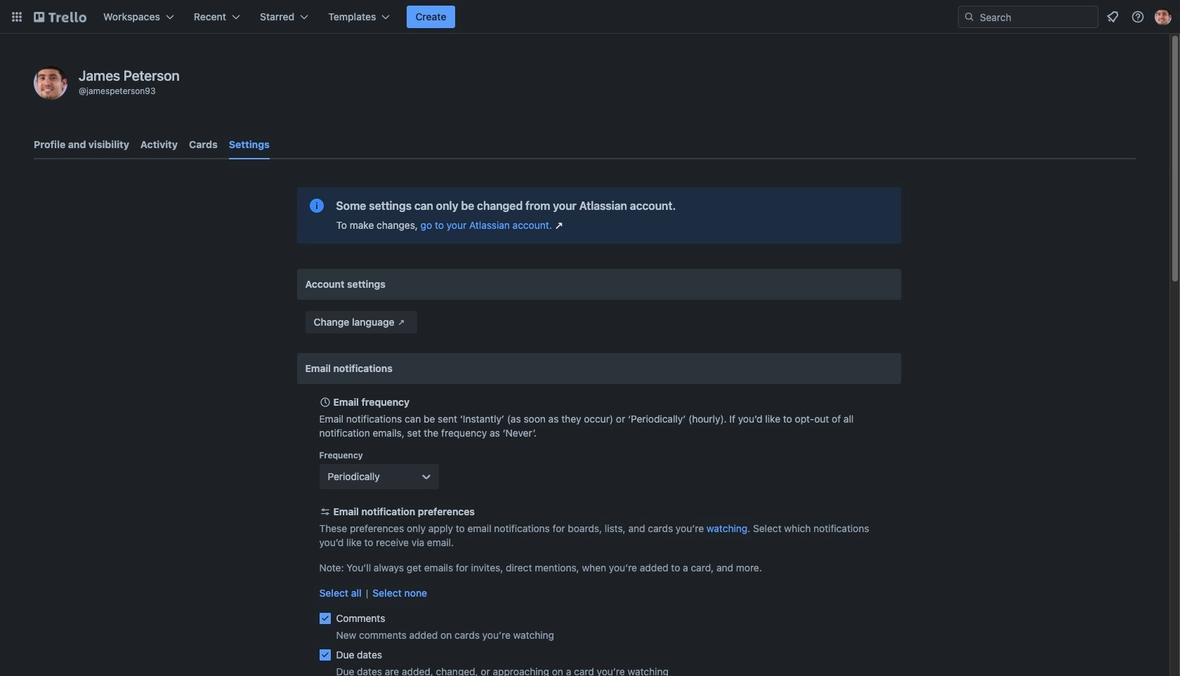 Task type: locate. For each thing, give the bounding box(es) containing it.
james peterson (jamespeterson93) image
[[34, 66, 67, 100]]

james peterson (jamespeterson93) image
[[1155, 8, 1172, 25]]

back to home image
[[34, 6, 86, 28]]

Search field
[[958, 6, 1099, 28]]

0 notifications image
[[1104, 8, 1121, 25]]

open information menu image
[[1131, 10, 1145, 24]]

sm image
[[394, 315, 409, 329]]

search image
[[964, 11, 975, 22]]

primary element
[[0, 0, 1180, 34]]



Task type: vqa. For each thing, say whether or not it's contained in the screenshot.
"search" image
yes



